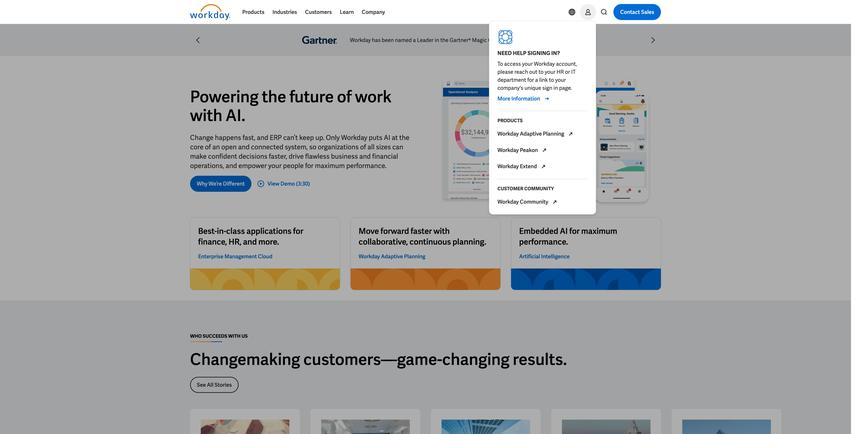 Task type: describe. For each thing, give the bounding box(es) containing it.
opens in a new tab image for workday adaptive planning
[[567, 130, 575, 138]]

hr
[[557, 68, 564, 75]]

the inside powering the future of work with ai.
[[262, 86, 286, 107]]

for inside 'to access your workday account, please reach out to your hr or it department for a link to your company's unique sign in page.'
[[528, 76, 534, 83]]

for inside best-in-class applications for finance, hr, and more.
[[293, 226, 304, 236]]

more
[[498, 95, 511, 102]]

connected
[[251, 143, 284, 151]]

your down hr
[[556, 76, 566, 83]]

up.
[[316, 133, 325, 142]]

collaborative,
[[359, 237, 408, 247]]

planning.
[[453, 237, 487, 247]]

opens in a new tab image for workday extend
[[540, 163, 548, 171]]

workday left has
[[350, 37, 371, 44]]

previous announcement image
[[194, 36, 202, 44]]

change
[[190, 133, 214, 142]]

customer community
[[498, 186, 554, 192]]

why we're different link
[[190, 176, 252, 192]]

forward
[[381, 226, 409, 236]]

with inside move forward faster with collaborative, continuous planning.
[[434, 226, 450, 236]]

stories
[[215, 382, 232, 389]]

results.
[[513, 349, 567, 370]]

flawless
[[305, 152, 330, 161]]

best-
[[198, 226, 217, 236]]

0 vertical spatial the
[[441, 37, 449, 44]]

1 vertical spatial products
[[498, 118, 523, 124]]

opens in a new tab image for workday community
[[551, 198, 559, 206]]

work
[[355, 86, 392, 107]]

workday extend link
[[494, 159, 592, 175]]

open
[[222, 143, 237, 151]]

0 horizontal spatial workday adaptive planning link
[[359, 253, 426, 261]]

faster,
[[269, 152, 287, 161]]

2 horizontal spatial of
[[360, 143, 366, 151]]

ai inside embedded ai for maximum performance.
[[560, 226, 568, 236]]

we're
[[209, 180, 222, 187]]

intelligence
[[542, 253, 570, 260]]

of inside powering the future of work with ai.
[[337, 86, 352, 107]]

see all stories
[[197, 382, 232, 389]]

quadrant™.
[[488, 37, 517, 44]]

keybank image
[[562, 420, 651, 434]]

all
[[368, 143, 375, 151]]

erp
[[270, 133, 282, 142]]

embedded ai for maximum performance.
[[519, 226, 618, 247]]

learn
[[340, 9, 354, 16]]

signing
[[528, 50, 551, 57]]

industries button
[[269, 4, 301, 20]]

0 horizontal spatial adaptive
[[381, 253, 403, 260]]

view demo (3:30) link
[[257, 180, 310, 188]]

contact sales
[[621, 9, 655, 16]]

company button
[[358, 4, 389, 20]]

customers
[[305, 9, 332, 16]]

so organizations
[[309, 143, 359, 151]]

carmax image
[[683, 420, 771, 434]]

powering
[[190, 86, 259, 107]]

more.
[[259, 237, 279, 247]]

workday inside change happens fast, and erp can't keep up. only workday puts ai at the core of an open and connected system, so organizations of all sizes can make confident decisions faster, drive flawless business and financial operations, and empower your people for maximum performance.
[[341, 133, 368, 142]]

customer
[[498, 186, 524, 192]]

company
[[362, 9, 385, 16]]

it
[[572, 68, 576, 75]]

magic
[[472, 37, 487, 44]]

different
[[223, 180, 245, 187]]

sales
[[642, 9, 655, 16]]

workday down collaborative,
[[359, 253, 380, 260]]

and up the connected
[[257, 133, 268, 142]]

hr,
[[229, 237, 242, 247]]

management
[[225, 253, 257, 260]]

in inside 'to access your workday account, please reach out to your hr or it department for a link to your company's unique sign in page.'
[[554, 84, 558, 92]]

in?
[[552, 50, 560, 57]]

enterprise
[[198, 253, 224, 260]]

desktop view of financial management operational analysis dashboard showing operating expenses by cost center and mobile view of human capital management home screen showing suggested tasks and announcements. image
[[431, 78, 661, 207]]

workday peakon link
[[494, 142, 592, 159]]

0 vertical spatial adaptive
[[520, 130, 542, 137]]

1 horizontal spatial workday adaptive planning link
[[494, 126, 592, 142]]

confident
[[208, 152, 237, 161]]

in-
[[217, 226, 226, 236]]

ai inside change happens fast, and erp can't keep up. only workday puts ai at the core of an open and connected system, so organizations of all sizes can make confident decisions faster, drive flawless business and financial operations, and empower your people for maximum performance.
[[384, 133, 391, 142]]

your up out
[[522, 60, 533, 67]]

help
[[513, 50, 527, 57]]

ai.
[[226, 105, 246, 126]]

customers—game-
[[304, 349, 442, 370]]

change happens fast, and erp can't keep up. only workday puts ai at the core of an open and connected system, so organizations of all sizes can make confident decisions faster, drive flawless business and financial operations, and empower your people for maximum performance.
[[190, 133, 410, 170]]

a inside 'to access your workday account, please reach out to your hr or it department for a link to your company's unique sign in page.'
[[536, 76, 538, 83]]

powering the future of work with ai.
[[190, 86, 392, 126]]

community for customer community
[[525, 186, 554, 192]]

to access your workday account, please reach out to your hr or it department for a link to your company's unique sign in page.
[[498, 60, 578, 92]]

all
[[207, 382, 214, 389]]

faster
[[411, 226, 432, 236]]

or
[[565, 68, 570, 75]]

community for workday community
[[520, 198, 549, 205]]

continuous
[[410, 237, 451, 247]]

changemaking customers—game-changing results.
[[190, 349, 567, 370]]

ferring pharmaceuticals image
[[321, 420, 410, 434]]

(3:30)
[[296, 180, 310, 187]]

drive
[[289, 152, 304, 161]]

sign
[[543, 84, 553, 92]]

an
[[213, 143, 220, 151]]

workday community
[[498, 198, 550, 205]]

business
[[331, 152, 358, 161]]

has
[[372, 37, 381, 44]]

please
[[498, 68, 514, 75]]

0 vertical spatial planning
[[543, 130, 565, 137]]

enterprise management cloud link
[[198, 253, 273, 261]]

contact
[[621, 9, 640, 16]]

changemaking
[[190, 349, 300, 370]]

with inside powering the future of work with ai.
[[190, 105, 223, 126]]

and down fast, on the left top
[[238, 143, 250, 151]]

out
[[530, 68, 538, 75]]

artificial
[[519, 253, 540, 260]]

0 horizontal spatial planning
[[404, 253, 426, 260]]

maximum inside embedded ai for maximum performance.
[[582, 226, 618, 236]]

changing
[[442, 349, 510, 370]]

enterprise management cloud
[[198, 253, 273, 260]]



Task type: vqa. For each thing, say whether or not it's contained in the screenshot.
US at the bottom left of the page
yes



Task type: locate. For each thing, give the bounding box(es) containing it.
0 vertical spatial performance.
[[346, 161, 387, 170]]

1 vertical spatial adaptive
[[381, 253, 403, 260]]

view
[[268, 180, 280, 187]]

only
[[326, 133, 340, 142]]

access
[[505, 60, 521, 67]]

workday up the "workday peakon"
[[498, 130, 519, 137]]

people
[[283, 161, 304, 170]]

1 vertical spatial planning
[[404, 253, 426, 260]]

for right applications on the left of page
[[293, 226, 304, 236]]

opens in a new tab image for workday peakon
[[541, 146, 549, 155]]

industries
[[273, 9, 297, 16]]

leader
[[417, 37, 434, 44]]

puts
[[369, 133, 383, 142]]

peakon
[[520, 147, 538, 154]]

1 horizontal spatial of
[[337, 86, 352, 107]]

opens in a new tab image inside workday community link
[[551, 198, 559, 206]]

learn button
[[336, 4, 358, 20]]

of
[[337, 86, 352, 107], [205, 143, 211, 151], [360, 143, 366, 151]]

workday has been named a leader in the gartner® magic quadrant™.
[[350, 37, 518, 44]]

workday down customer
[[498, 198, 519, 205]]

ai
[[384, 133, 391, 142], [560, 226, 568, 236]]

performance. down all
[[346, 161, 387, 170]]

0 vertical spatial in
[[435, 37, 440, 44]]

0 vertical spatial a
[[413, 37, 416, 44]]

contact sales link
[[614, 4, 661, 20]]

community
[[525, 186, 554, 192], [520, 198, 549, 205]]

cloud
[[258, 253, 273, 260]]

named
[[395, 37, 412, 44]]

workday up the workday extend
[[498, 147, 519, 154]]

1 vertical spatial opens in a new tab image
[[551, 198, 559, 206]]

who
[[190, 333, 202, 339]]

performance. down embedded
[[519, 237, 568, 247]]

0 horizontal spatial workday adaptive planning
[[359, 253, 426, 260]]

0 vertical spatial to
[[539, 68, 544, 75]]

keep
[[299, 133, 314, 142]]

1 vertical spatial performance.
[[519, 237, 568, 247]]

maximum
[[315, 161, 345, 170], [582, 226, 618, 236]]

products button
[[238, 4, 269, 20]]

next announcement image
[[649, 36, 657, 44]]

opens in a new tab image
[[541, 146, 549, 155], [551, 198, 559, 206]]

the
[[441, 37, 449, 44], [262, 86, 286, 107], [400, 133, 410, 142]]

empower
[[239, 161, 267, 170]]

opens in a new tab image up workday peakon link
[[567, 130, 575, 138]]

with
[[190, 105, 223, 126], [434, 226, 450, 236]]

to
[[539, 68, 544, 75], [549, 76, 554, 83]]

workday inside workday extend link
[[498, 163, 519, 170]]

1 vertical spatial community
[[520, 198, 549, 205]]

1 vertical spatial maximum
[[582, 226, 618, 236]]

0 horizontal spatial a
[[413, 37, 416, 44]]

0 horizontal spatial with
[[190, 105, 223, 126]]

a left leader
[[413, 37, 416, 44]]

workday down signing
[[534, 60, 555, 67]]

see all stories link
[[190, 377, 239, 393]]

0 vertical spatial products
[[242, 9, 265, 16]]

happens
[[215, 133, 241, 142]]

0 horizontal spatial products
[[242, 9, 265, 16]]

artificial intelligence
[[519, 253, 570, 260]]

a
[[413, 37, 416, 44], [536, 76, 538, 83]]

page.
[[560, 84, 572, 92]]

0 horizontal spatial performance.
[[346, 161, 387, 170]]

workday inside workday peakon link
[[498, 147, 519, 154]]

1 horizontal spatial workday adaptive planning
[[498, 130, 566, 137]]

0 horizontal spatial the
[[262, 86, 286, 107]]

0 horizontal spatial to
[[539, 68, 544, 75]]

products left industries dropdown button
[[242, 9, 265, 16]]

of left all
[[360, 143, 366, 151]]

move forward faster with collaborative, continuous planning.
[[359, 226, 487, 247]]

0 vertical spatial workday adaptive planning link
[[494, 126, 592, 142]]

workday up business
[[341, 133, 368, 142]]

opens in a new tab image right workday community
[[551, 198, 559, 206]]

0 vertical spatial maximum
[[315, 161, 345, 170]]

workday extend
[[498, 163, 538, 170]]

and right hr,
[[243, 237, 257, 247]]

1 horizontal spatial to
[[549, 76, 554, 83]]

1 horizontal spatial planning
[[543, 130, 565, 137]]

cushman & wakefield image
[[442, 420, 531, 434]]

1 horizontal spatial a
[[536, 76, 538, 83]]

more information
[[498, 95, 541, 102]]

demo
[[281, 180, 295, 187]]

workday peakon
[[498, 147, 539, 154]]

0 horizontal spatial maximum
[[315, 161, 345, 170]]

and
[[257, 133, 268, 142], [238, 143, 250, 151], [360, 152, 371, 161], [226, 161, 237, 170], [243, 237, 257, 247]]

workday adaptive planning
[[498, 130, 566, 137], [359, 253, 426, 260]]

0 horizontal spatial in
[[435, 37, 440, 44]]

1 horizontal spatial with
[[434, 226, 450, 236]]

workday adaptive planning up 'peakon'
[[498, 130, 566, 137]]

opens in a new tab image inside workday peakon link
[[541, 146, 549, 155]]

and down all
[[360, 152, 371, 161]]

1 vertical spatial opens in a new tab image
[[540, 163, 548, 171]]

ai left at
[[384, 133, 391, 142]]

move
[[359, 226, 379, 236]]

1 horizontal spatial adaptive
[[520, 130, 542, 137]]

1 vertical spatial to
[[549, 76, 554, 83]]

succeeds
[[203, 333, 227, 339]]

can't
[[283, 133, 298, 142]]

unique
[[525, 84, 542, 92]]

decisions
[[239, 152, 268, 161]]

opens in a new tab image
[[567, 130, 575, 138], [540, 163, 548, 171]]

core
[[190, 143, 204, 151]]

1 vertical spatial a
[[536, 76, 538, 83]]

information
[[512, 95, 541, 102]]

community up workday community link
[[525, 186, 554, 192]]

performance. inside change happens fast, and erp can't keep up. only workday puts ai at the core of an open and connected system, so organizations of all sizes can make confident decisions faster, drive flawless business and financial operations, and empower your people for maximum performance.
[[346, 161, 387, 170]]

go to the homepage image
[[190, 4, 230, 20]]

1 vertical spatial the
[[262, 86, 286, 107]]

for up intelligence
[[570, 226, 580, 236]]

1 vertical spatial workday adaptive planning
[[359, 253, 426, 260]]

opens in a new tab image inside workday extend link
[[540, 163, 548, 171]]

customers button
[[301, 4, 336, 20]]

performance. inside embedded ai for maximum performance.
[[519, 237, 568, 247]]

2 horizontal spatial the
[[441, 37, 449, 44]]

reach
[[515, 68, 528, 75]]

artificial intelligence link
[[519, 253, 570, 261]]

company's
[[498, 84, 524, 92]]

0 horizontal spatial of
[[205, 143, 211, 151]]

0 vertical spatial community
[[525, 186, 554, 192]]

with up continuous
[[434, 226, 450, 236]]

adaptive down collaborative,
[[381, 253, 403, 260]]

workday adaptive planning link up 'peakon'
[[494, 126, 592, 142]]

see
[[197, 382, 206, 389]]

future
[[290, 86, 334, 107]]

at
[[392, 133, 398, 142]]

adaptive up 'peakon'
[[520, 130, 542, 137]]

who succeeds with us
[[190, 333, 248, 339]]

and down confident
[[226, 161, 237, 170]]

0 vertical spatial opens in a new tab image
[[541, 146, 549, 155]]

ai right embedded
[[560, 226, 568, 236]]

extend
[[520, 163, 537, 170]]

0 horizontal spatial opens in a new tab image
[[541, 146, 549, 155]]

in right sign
[[554, 84, 558, 92]]

in right leader
[[435, 37, 440, 44]]

workday adaptive planning link
[[494, 126, 592, 142], [359, 253, 426, 261]]

1 horizontal spatial products
[[498, 118, 523, 124]]

why we're different
[[197, 180, 245, 187]]

finance,
[[198, 237, 227, 247]]

workday down the "workday peakon"
[[498, 163, 519, 170]]

fast,
[[243, 133, 256, 142]]

for inside embedded ai for maximum performance.
[[570, 226, 580, 236]]

your left hr
[[545, 68, 556, 75]]

0 vertical spatial workday adaptive planning
[[498, 130, 566, 137]]

to right "link"
[[549, 76, 554, 83]]

1 vertical spatial workday adaptive planning link
[[359, 253, 426, 261]]

1 horizontal spatial opens in a new tab image
[[551, 198, 559, 206]]

a left "link"
[[536, 76, 538, 83]]

of left an
[[205, 143, 211, 151]]

1 horizontal spatial the
[[400, 133, 410, 142]]

with up change at the top of page
[[190, 105, 223, 126]]

workday community link
[[494, 194, 592, 210]]

pwc image
[[201, 420, 290, 434]]

and inside best-in-class applications for finance, hr, and more.
[[243, 237, 257, 247]]

for down "flawless"
[[305, 161, 314, 170]]

1 vertical spatial with
[[434, 226, 450, 236]]

financial
[[372, 152, 398, 161]]

0 vertical spatial with
[[190, 105, 223, 126]]

planning up workday peakon link
[[543, 130, 565, 137]]

2 vertical spatial the
[[400, 133, 410, 142]]

make
[[190, 152, 207, 161]]

community down customer community
[[520, 198, 549, 205]]

workday adaptive planning down collaborative,
[[359, 253, 426, 260]]

1 horizontal spatial performance.
[[519, 237, 568, 247]]

workday
[[350, 37, 371, 44], [534, 60, 555, 67], [498, 130, 519, 137], [341, 133, 368, 142], [498, 147, 519, 154], [498, 163, 519, 170], [498, 198, 519, 205], [359, 253, 380, 260]]

1 horizontal spatial in
[[554, 84, 558, 92]]

1 horizontal spatial maximum
[[582, 226, 618, 236]]

of left work
[[337, 86, 352, 107]]

1 vertical spatial ai
[[560, 226, 568, 236]]

opens in a new tab image inside workday adaptive planning link
[[567, 130, 575, 138]]

your down the faster,
[[268, 161, 282, 170]]

with
[[228, 333, 241, 339]]

more information link
[[498, 95, 551, 103]]

1 vertical spatial in
[[554, 84, 558, 92]]

opens in a new tab image right 'peakon'
[[541, 146, 549, 155]]

your
[[522, 60, 533, 67], [545, 68, 556, 75], [556, 76, 566, 83], [268, 161, 282, 170]]

workday inside 'to access your workday account, please reach out to your hr or it department for a link to your company's unique sign in page.'
[[534, 60, 555, 67]]

opens in a new tab image right extend
[[540, 163, 548, 171]]

0 vertical spatial ai
[[384, 133, 391, 142]]

applications
[[247, 226, 292, 236]]

maximum inside change happens fast, and erp can't keep up. only workday puts ai at the core of an open and connected system, so organizations of all sizes can make confident decisions faster, drive flawless business and financial operations, and empower your people for maximum performance.
[[315, 161, 345, 170]]

to right out
[[539, 68, 544, 75]]

gartner logo image
[[295, 24, 345, 56]]

performance.
[[346, 161, 387, 170], [519, 237, 568, 247]]

1 horizontal spatial opens in a new tab image
[[567, 130, 575, 138]]

0 vertical spatial opens in a new tab image
[[567, 130, 575, 138]]

products inside dropdown button
[[242, 9, 265, 16]]

1 horizontal spatial ai
[[560, 226, 568, 236]]

products down "more"
[[498, 118, 523, 124]]

view demo (3:30)
[[268, 180, 310, 187]]

for up unique
[[528, 76, 534, 83]]

the inside change happens fast, and erp can't keep up. only workday puts ai at the core of an open and connected system, so organizations of all sizes can make confident decisions faster, drive flawless business and financial operations, and empower your people for maximum performance.
[[400, 133, 410, 142]]

for inside change happens fast, and erp can't keep up. only workday puts ai at the core of an open and connected system, so organizations of all sizes can make confident decisions faster, drive flawless business and financial operations, and empower your people for maximum performance.
[[305, 161, 314, 170]]

workday inside workday community link
[[498, 198, 519, 205]]

your inside change happens fast, and erp can't keep up. only workday puts ai at the core of an open and connected system, so organizations of all sizes can make confident decisions faster, drive flawless business and financial operations, and empower your people for maximum performance.
[[268, 161, 282, 170]]

0 horizontal spatial ai
[[384, 133, 391, 142]]

planning down continuous
[[404, 253, 426, 260]]

why
[[197, 180, 208, 187]]

workday adaptive planning link down collaborative,
[[359, 253, 426, 261]]

0 horizontal spatial opens in a new tab image
[[540, 163, 548, 171]]



